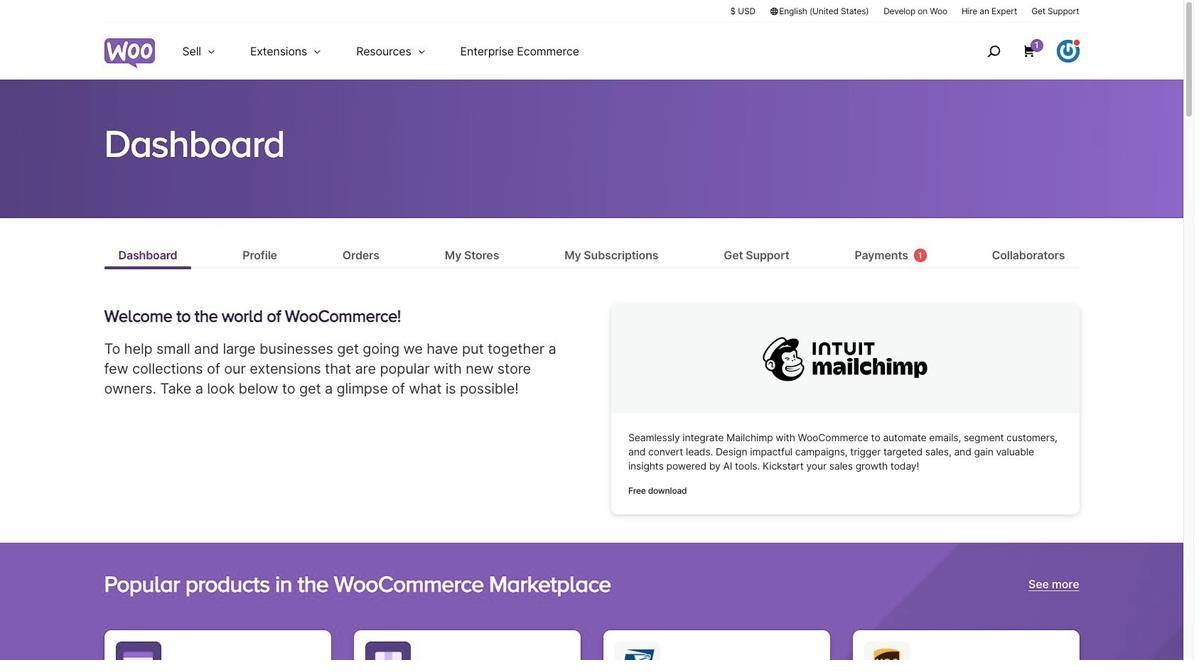 Task type: describe. For each thing, give the bounding box(es) containing it.
search image
[[982, 40, 1005, 63]]

service navigation menu element
[[957, 28, 1080, 74]]

open account menu image
[[1057, 40, 1080, 63]]



